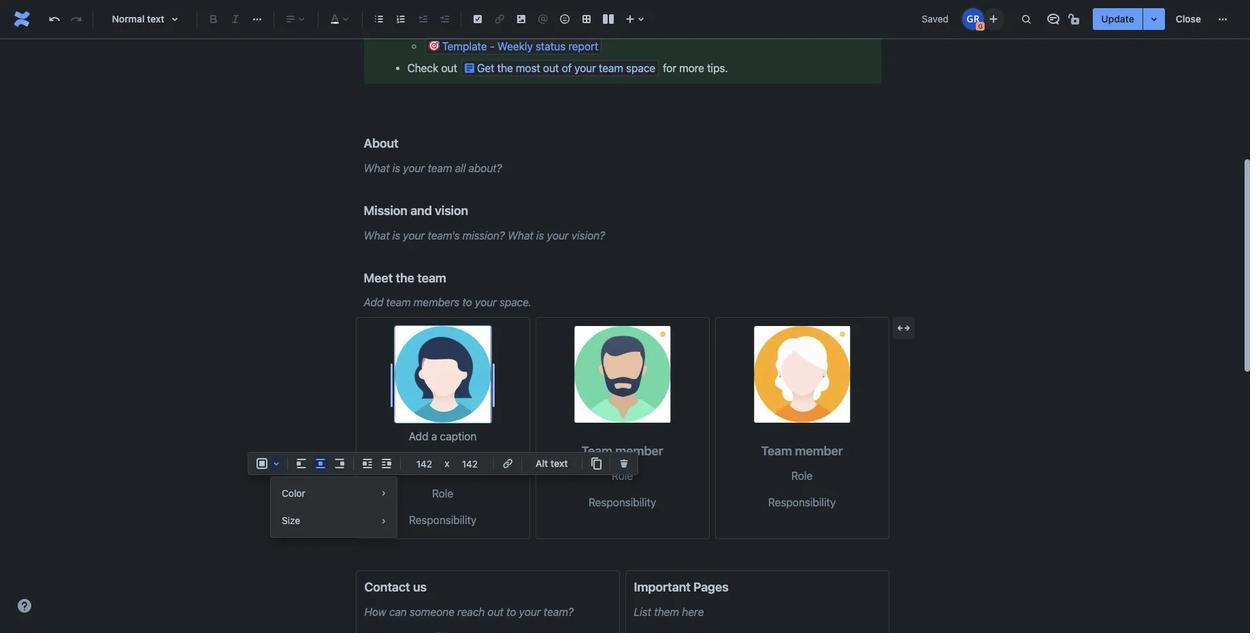 Task type: describe. For each thing, give the bounding box(es) containing it.
template - weekly status report button
[[425, 38, 602, 55]]

get the most out of your team space image
[[465, 62, 474, 73]]

option group inside menu
[[396, 483, 461, 505]]

0 horizontal spatial responsibility
[[409, 514, 477, 526]]

adjust update settings image
[[1146, 11, 1163, 27]]

your up mission and vision
[[403, 162, 425, 174]]

invite to edit image
[[986, 11, 1002, 27]]

align left image
[[293, 456, 310, 472]]

layouts image
[[601, 11, 617, 27]]

more image
[[1215, 11, 1232, 27]]

redo ⌘⇧z image
[[68, 11, 84, 27]]

color
[[282, 488, 306, 499]]

important
[[634, 579, 691, 594]]

space
[[626, 62, 656, 74]]

a
[[432, 430, 437, 442]]

text for normal text
[[147, 13, 164, 25]]

0 horizontal spatial team member
[[402, 461, 484, 476]]

editable content region
[[249, 0, 915, 633]]

add for add team members to your space.
[[364, 296, 384, 309]]

the for get
[[498, 62, 513, 74]]

remove image
[[616, 456, 632, 472]]

get
[[477, 62, 495, 74]]

2 horizontal spatial member
[[795, 443, 843, 458]]

what for what is your team's mission? what is your vision?
[[364, 229, 390, 241]]

members
[[414, 296, 460, 309]]

about
[[364, 135, 399, 150]]

what right mission?
[[508, 229, 534, 241]]

list
[[634, 606, 652, 618]]

Max width 230px field
[[406, 454, 443, 473]]

-
[[490, 40, 495, 53]]

contact us
[[365, 579, 427, 594]]

caption
[[440, 430, 477, 442]]

your left space.
[[475, 296, 497, 309]]

0 horizontal spatial role
[[432, 487, 454, 500]]

important pages
[[634, 579, 729, 594]]

Bold gray radio
[[441, 485, 459, 502]]

mention image
[[535, 11, 552, 27]]

team left all
[[428, 162, 452, 174]]

more formatting image
[[249, 11, 266, 27]]

2 horizontal spatial role
[[792, 470, 813, 482]]

us
[[413, 579, 427, 594]]

1 horizontal spatial team
[[582, 443, 613, 458]]

template - weekly status report
[[442, 40, 599, 53]]

0 horizontal spatial team
[[402, 461, 433, 476]]

normal
[[112, 13, 145, 25]]

:dart: image
[[429, 40, 440, 51]]

update
[[1102, 13, 1135, 25]]

here
[[682, 606, 704, 618]]

height input field
[[452, 454, 488, 473]]

1 horizontal spatial role
[[612, 470, 633, 482]]

normal text
[[112, 13, 164, 25]]

comment icon image
[[1046, 11, 1062, 27]]

normal text button
[[99, 4, 191, 34]]

get the most out of your team space button
[[462, 60, 659, 76]]

add border image
[[254, 456, 270, 472]]

check
[[408, 62, 439, 74]]

bold ⌘b image
[[206, 11, 222, 27]]

and
[[411, 203, 432, 218]]

find and replace image
[[1019, 11, 1035, 27]]

table image
[[579, 11, 595, 27]]

align right image
[[332, 456, 348, 472]]

align center image
[[313, 456, 329, 472]]

more
[[680, 62, 705, 74]]

pages
[[694, 579, 729, 594]]

alt text
[[536, 458, 568, 469]]

2 horizontal spatial team member
[[761, 443, 843, 458]]

team's
[[428, 229, 460, 241]]

go wide image
[[896, 320, 912, 336]]

someone
[[410, 606, 455, 618]]

2 horizontal spatial responsibility
[[769, 496, 836, 509]]

mission and vision
[[364, 203, 468, 218]]

can
[[389, 606, 407, 618]]

most
[[516, 62, 541, 74]]

close
[[1176, 13, 1202, 25]]

vision
[[435, 203, 468, 218]]

report
[[569, 40, 599, 53]]

0 horizontal spatial member
[[436, 461, 484, 476]]

indent tab image
[[436, 11, 453, 27]]

border options image
[[268, 456, 285, 472]]

for more tips.
[[661, 62, 728, 74]]

how can someone reach out to your team?
[[365, 606, 574, 618]]

how
[[365, 606, 387, 618]]

close button
[[1168, 8, 1210, 30]]

what for what is your team all about?
[[364, 162, 390, 174]]

your down mission and vision
[[403, 229, 425, 241]]

alt
[[536, 458, 548, 469]]

mission?
[[463, 229, 505, 241]]



Task type: vqa. For each thing, say whether or not it's contained in the screenshot.
Add associated with Add a caption
yes



Task type: locate. For each thing, give the bounding box(es) containing it.
all
[[455, 162, 466, 174]]

meet the team
[[364, 270, 447, 285]]

tips.
[[707, 62, 728, 74]]

is for team's
[[393, 229, 400, 241]]

Gray radio
[[419, 485, 437, 502]]

text right the alt
[[551, 458, 568, 469]]

link image
[[492, 11, 508, 27]]

1 horizontal spatial add
[[409, 430, 429, 442]]

member
[[616, 443, 664, 458], [795, 443, 843, 458], [436, 461, 484, 476]]

them
[[654, 606, 680, 618]]

menu containing color
[[271, 477, 466, 534]]

what
[[364, 162, 390, 174], [364, 229, 390, 241], [508, 229, 534, 241]]

team inside get the most out of your team space button
[[599, 62, 624, 74]]

out left get the most out of your team space icon
[[441, 62, 457, 74]]

is down about
[[393, 162, 400, 174]]

out right reach
[[488, 606, 504, 618]]

contact
[[365, 579, 410, 594]]

is for team
[[393, 162, 400, 174]]

about?
[[469, 162, 502, 174]]

the right get
[[498, 62, 513, 74]]

2 horizontal spatial team
[[761, 443, 793, 458]]

0 horizontal spatial out
[[441, 62, 457, 74]]

is down mission
[[393, 229, 400, 241]]

text for alt text
[[551, 458, 568, 469]]

help image
[[16, 598, 33, 614]]

team
[[599, 62, 624, 74], [428, 162, 452, 174], [417, 270, 447, 285], [386, 296, 411, 309]]

1 vertical spatial text
[[551, 458, 568, 469]]

copy image
[[588, 456, 604, 472]]

add link image
[[500, 456, 516, 472]]

no restrictions image
[[1068, 11, 1084, 27]]

italic ⌘i image
[[227, 11, 244, 27]]

mission
[[364, 203, 408, 218]]

0 vertical spatial the
[[498, 62, 513, 74]]

option group
[[396, 483, 461, 505]]

0 horizontal spatial to
[[463, 296, 472, 309]]

responsibility
[[589, 496, 657, 509], [769, 496, 836, 509], [409, 514, 477, 526]]

greg robinson image
[[963, 8, 985, 30]]

template
[[442, 40, 487, 53]]

1 horizontal spatial the
[[498, 62, 513, 74]]

1 horizontal spatial team member
[[582, 443, 664, 458]]

0 horizontal spatial the
[[396, 270, 415, 285]]

team down meet the team
[[386, 296, 411, 309]]

add image, video, or file image
[[513, 11, 530, 27]]

numbered list ⌘⇧7 image
[[393, 11, 409, 27]]

get the most out of your team space
[[477, 62, 656, 74]]

out left 'of'
[[543, 62, 559, 74]]

1 horizontal spatial out
[[488, 606, 504, 618]]

saved
[[922, 13, 949, 25]]

team left "space"
[[599, 62, 624, 74]]

:dart: image
[[429, 40, 440, 51]]

team?
[[544, 606, 574, 618]]

space.
[[500, 296, 532, 309]]

action item image
[[470, 11, 486, 27]]

to
[[463, 296, 472, 309], [507, 606, 516, 618]]

wrap right image
[[379, 456, 395, 472]]

size
[[282, 515, 300, 526]]

editor toolbar toolbar
[[249, 453, 638, 537]]

0 vertical spatial text
[[147, 13, 164, 25]]

reach
[[458, 606, 485, 618]]

what down mission
[[364, 229, 390, 241]]

menu inside editor toolbar toolbar
[[271, 477, 466, 534]]

update button
[[1094, 8, 1143, 30]]

the right meet
[[396, 270, 415, 285]]

status
[[536, 40, 566, 53]]

to right reach
[[507, 606, 516, 618]]

bullet list ⌘⇧8 image
[[371, 11, 387, 27]]

0 horizontal spatial text
[[147, 13, 164, 25]]

wrap left image
[[360, 456, 376, 472]]

undo ⌘z image
[[46, 11, 63, 27]]

is
[[393, 162, 400, 174], [393, 229, 400, 241], [537, 229, 544, 241]]

out
[[441, 62, 457, 74], [543, 62, 559, 74], [488, 606, 504, 618]]

add team members to your space.
[[364, 296, 532, 309]]

meet
[[364, 270, 393, 285]]

add for add a caption
[[409, 430, 429, 442]]

confluence image
[[11, 8, 33, 30], [11, 8, 33, 30]]

your left "team?" at the bottom of page
[[519, 606, 541, 618]]

team up members
[[417, 270, 447, 285]]

1 horizontal spatial member
[[616, 443, 664, 458]]

what down about
[[364, 162, 390, 174]]

the inside button
[[498, 62, 513, 74]]

is left vision? at left top
[[537, 229, 544, 241]]

emoji image
[[557, 11, 573, 27]]

your right 'of'
[[575, 62, 596, 74]]

weekly
[[498, 40, 533, 53]]

team member
[[582, 443, 664, 458], [761, 443, 843, 458], [402, 461, 484, 476]]

outdent ⇧tab image
[[415, 11, 431, 27]]

Subtle gray radio
[[398, 485, 415, 502]]

your left vision? at left top
[[547, 229, 569, 241]]

the for meet
[[396, 270, 415, 285]]

your inside button
[[575, 62, 596, 74]]

0 vertical spatial to
[[463, 296, 472, 309]]

of
[[562, 62, 572, 74]]

1 horizontal spatial text
[[551, 458, 568, 469]]

what is your team's mission? what is your vision?
[[364, 229, 605, 241]]

2 horizontal spatial out
[[543, 62, 559, 74]]

add
[[364, 296, 384, 309], [409, 430, 429, 442]]

check out
[[408, 62, 460, 74]]

1 horizontal spatial responsibility
[[589, 496, 657, 509]]

for
[[663, 62, 677, 74]]

add a caption
[[409, 430, 477, 442]]

list them here
[[634, 606, 704, 618]]

to right members
[[463, 296, 472, 309]]

1 vertical spatial the
[[396, 270, 415, 285]]

x
[[445, 458, 450, 469]]

0 horizontal spatial add
[[364, 296, 384, 309]]

menu
[[271, 477, 466, 534]]

the
[[498, 62, 513, 74], [396, 270, 415, 285]]

1 horizontal spatial to
[[507, 606, 516, 618]]

add down meet
[[364, 296, 384, 309]]

0 vertical spatial add
[[364, 296, 384, 309]]

1 vertical spatial to
[[507, 606, 516, 618]]

text
[[147, 13, 164, 25], [551, 458, 568, 469]]

text inside popup button
[[147, 13, 164, 25]]

1 vertical spatial add
[[409, 430, 429, 442]]

role
[[612, 470, 633, 482], [792, 470, 813, 482], [432, 487, 454, 500]]

vision?
[[572, 229, 605, 241]]

alt text button
[[528, 456, 576, 472]]

text inside button
[[551, 458, 568, 469]]

what is your team all about?
[[364, 162, 502, 174]]

add left a
[[409, 430, 429, 442]]

out inside button
[[543, 62, 559, 74]]

team
[[582, 443, 613, 458], [761, 443, 793, 458], [402, 461, 433, 476]]

your
[[575, 62, 596, 74], [403, 162, 425, 174], [403, 229, 425, 241], [547, 229, 569, 241], [475, 296, 497, 309], [519, 606, 541, 618]]

text right normal
[[147, 13, 164, 25]]



